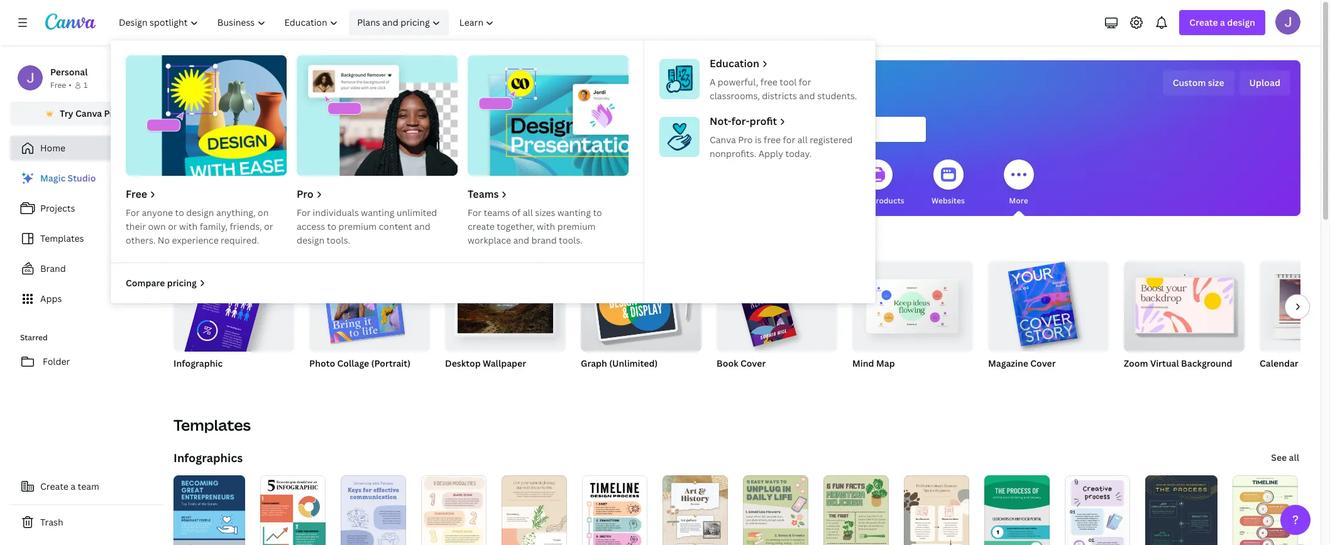 Task type: locate. For each thing, give the bounding box(es) containing it.
to right 'sizes'
[[593, 207, 602, 219]]

1 horizontal spatial wanting
[[558, 207, 591, 219]]

wanting inside for individuals wanting unlimited access to premium content and design tools.
[[361, 207, 395, 219]]

with up experience
[[179, 221, 198, 233]]

0 horizontal spatial you
[[456, 196, 469, 206]]

all right "see"
[[1289, 452, 1300, 464]]

a inside button
[[71, 481, 76, 493]]

1 horizontal spatial all
[[798, 134, 808, 146]]

create
[[1190, 16, 1218, 28], [40, 481, 68, 493]]

not-for-profit
[[710, 114, 777, 128]]

and right districts
[[799, 90, 815, 102]]

with inside "for teams of all sizes wanting to create together, with premium workplace and brand tools."
[[537, 221, 555, 233]]

you
[[694, 75, 731, 102], [456, 196, 469, 206]]

canva down 1
[[75, 108, 102, 119]]

folder button
[[10, 350, 163, 375]]

None search field
[[549, 117, 926, 142]]

1 vertical spatial free
[[126, 187, 147, 201]]

pricing right plans
[[401, 16, 430, 28]]

2 horizontal spatial ×
[[1001, 374, 1005, 385]]

× left 11
[[1001, 374, 1005, 385]]

0 horizontal spatial for
[[783, 134, 796, 146]]

desktop wallpaper group
[[445, 262, 566, 386]]

0 horizontal spatial templates
[[40, 233, 84, 245]]

for inside button
[[442, 196, 454, 206]]

top level navigation element
[[111, 10, 876, 304]]

cover for magazine cover
[[1031, 358, 1056, 370]]

create inside dropdown button
[[1190, 16, 1218, 28]]

0 vertical spatial try
[[60, 108, 73, 119]]

1 horizontal spatial canva
[[710, 134, 736, 146]]

1 horizontal spatial premium
[[558, 221, 596, 233]]

0 horizontal spatial pricing
[[167, 277, 197, 289]]

wanting right 'sizes'
[[558, 207, 591, 219]]

2 with from the left
[[537, 221, 555, 233]]

1 horizontal spatial cover
[[1031, 358, 1056, 370]]

folder
[[43, 356, 70, 368]]

cover for book cover
[[741, 358, 766, 370]]

0 vertical spatial free
[[50, 80, 66, 91]]

anyone
[[142, 207, 173, 219]]

try down •
[[60, 108, 73, 119]]

a left the team
[[71, 481, 76, 493]]

px right 2000
[[218, 374, 226, 385]]

for up today.
[[783, 134, 796, 146]]

a up size
[[1221, 16, 1226, 28]]

pro inside button
[[104, 108, 119, 119]]

1 vertical spatial you
[[456, 196, 469, 206]]

something
[[194, 236, 252, 252]]

1 horizontal spatial with
[[537, 221, 555, 233]]

magazine cover 8.5 × 11 in
[[988, 358, 1056, 385]]

trash
[[40, 517, 63, 529]]

photo collage (portrait) group
[[309, 262, 430, 386]]

1 premium from the left
[[339, 221, 377, 233]]

2 horizontal spatial pro
[[738, 134, 753, 146]]

× inside book cover 1410 × 2250 px
[[736, 374, 740, 385]]

try for try something new
[[174, 236, 191, 252]]

1 vertical spatial a
[[71, 481, 76, 493]]

free
[[50, 80, 66, 91], [126, 187, 147, 201]]

2 or from the left
[[264, 221, 273, 233]]

a inside dropdown button
[[1221, 16, 1226, 28]]

px right 2250
[[762, 374, 770, 385]]

free inside canva pro is free for all registered nonprofits. apply today.
[[764, 134, 781, 146]]

0 vertical spatial a
[[1221, 16, 1226, 28]]

content
[[379, 221, 412, 233]]

for inside canva pro is free for all registered nonprofits. apply today.
[[783, 134, 796, 146]]

canva up "nonprofits."
[[710, 134, 736, 146]]

canva inside button
[[75, 108, 102, 119]]

districts
[[762, 90, 797, 102]]

2 wanting from the left
[[558, 207, 591, 219]]

group for zoom virtual background
[[1124, 257, 1245, 352]]

pro left is
[[738, 134, 753, 146]]

and right plans
[[382, 16, 398, 28]]

graph (unlimited)
[[581, 358, 658, 370]]

try right the no
[[174, 236, 191, 252]]

premium down "individuals"
[[339, 221, 377, 233]]

0 horizontal spatial a
[[71, 481, 76, 493]]

group for graph (unlimited)
[[581, 262, 702, 352]]

× for book cover
[[736, 374, 740, 385]]

create up custom size
[[1190, 16, 1218, 28]]

or
[[168, 221, 177, 233], [264, 221, 273, 233]]

a
[[1221, 16, 1226, 28], [71, 481, 76, 493]]

0 horizontal spatial with
[[179, 221, 198, 233]]

and
[[382, 16, 398, 28], [799, 90, 815, 102], [414, 221, 431, 233], [513, 235, 529, 246]]

for inside "for teams of all sizes wanting to create together, with premium workplace and brand tools."
[[468, 207, 482, 219]]

workplace
[[468, 235, 511, 246]]

for for not-for-profit
[[783, 134, 796, 146]]

premium inside "for teams of all sizes wanting to create together, with premium workplace and brand tools."
[[558, 221, 596, 233]]

free for free •
[[50, 80, 66, 91]]

see
[[1272, 452, 1287, 464]]

1 wanting from the left
[[361, 207, 395, 219]]

2 cover from the left
[[1031, 358, 1056, 370]]

for you button
[[440, 151, 471, 216]]

3 × from the left
[[1001, 374, 1005, 385]]

1 tools. from the left
[[327, 235, 350, 246]]

collage
[[337, 358, 369, 370]]

2 px from the left
[[762, 374, 770, 385]]

all
[[798, 134, 808, 146], [523, 207, 533, 219], [1289, 452, 1300, 464]]

education
[[710, 57, 760, 70]]

for inside for anyone to design anything, on their own or with family, friends, or others. no experience required.
[[126, 207, 140, 219]]

0 vertical spatial all
[[798, 134, 808, 146]]

0 vertical spatial pricing
[[401, 16, 430, 28]]

wanting
[[361, 207, 395, 219], [558, 207, 591, 219]]

or down on
[[264, 221, 273, 233]]

mind map
[[853, 358, 895, 370]]

for
[[442, 196, 454, 206], [126, 207, 140, 219], [297, 207, 311, 219], [468, 207, 482, 219]]

1 vertical spatial all
[[523, 207, 533, 219]]

1 horizontal spatial free
[[126, 187, 147, 201]]

try canva pro
[[60, 108, 119, 119]]

0 vertical spatial you
[[694, 75, 731, 102]]

virtual
[[1151, 358, 1179, 370]]

family,
[[200, 221, 228, 233]]

free up districts
[[761, 76, 778, 88]]

premium
[[339, 221, 377, 233], [558, 221, 596, 233]]

products
[[871, 196, 905, 206]]

0 horizontal spatial or
[[168, 221, 177, 233]]

cover inside book cover 1410 × 2250 px
[[741, 358, 766, 370]]

you down education
[[694, 75, 731, 102]]

design inside for individuals wanting unlimited access to premium content and design tools.
[[297, 235, 325, 246]]

1 cover from the left
[[741, 358, 766, 370]]

1 px from the left
[[218, 374, 226, 385]]

all up today.
[[798, 134, 808, 146]]

design inside dropdown button
[[1228, 16, 1256, 28]]

all right the of
[[523, 207, 533, 219]]

px inside book cover 1410 × 2250 px
[[762, 374, 770, 385]]

2 horizontal spatial to
[[593, 207, 602, 219]]

tools.
[[327, 235, 350, 246], [559, 235, 583, 246]]

× right the 1410
[[736, 374, 740, 385]]

graph (unlimited) group
[[581, 262, 702, 386]]

custom
[[1173, 77, 1206, 89]]

zoom virtual background
[[1124, 358, 1233, 370]]

create for create a design
[[1190, 16, 1218, 28]]

not-
[[710, 114, 732, 128]]

1 horizontal spatial tools.
[[559, 235, 583, 246]]

to right anyone
[[175, 207, 184, 219]]

personal
[[50, 66, 88, 78]]

projects link
[[10, 196, 163, 221]]

book
[[717, 358, 739, 370]]

group for magazine cover
[[988, 257, 1109, 352]]

1 vertical spatial for
[[783, 134, 796, 146]]

2 horizontal spatial all
[[1289, 452, 1300, 464]]

templates up infographics link
[[174, 415, 251, 436]]

a for design
[[1221, 16, 1226, 28]]

0 vertical spatial pro
[[104, 108, 119, 119]]

1 vertical spatial canva
[[710, 134, 736, 146]]

for for free
[[126, 207, 140, 219]]

create inside button
[[40, 481, 68, 493]]

for right the tool
[[799, 76, 812, 88]]

0 horizontal spatial canva
[[75, 108, 102, 119]]

0 vertical spatial create
[[1190, 16, 1218, 28]]

with inside for anyone to design anything, on their own or with family, friends, or others. no experience required.
[[179, 221, 198, 233]]

cover up 2250
[[741, 358, 766, 370]]

photo collage (portrait)
[[309, 358, 411, 370]]

2 vertical spatial pro
[[297, 187, 314, 201]]

(unlimited)
[[609, 358, 658, 370]]

1410
[[717, 374, 735, 385]]

0 horizontal spatial try
[[60, 108, 73, 119]]

tools. right brand
[[559, 235, 583, 246]]

wanting up content
[[361, 207, 395, 219]]

1 horizontal spatial a
[[1221, 16, 1226, 28]]

× right 800
[[191, 374, 194, 385]]

for-
[[732, 114, 750, 128]]

0 vertical spatial free
[[761, 76, 778, 88]]

1 horizontal spatial for
[[799, 76, 812, 88]]

0 vertical spatial canva
[[75, 108, 102, 119]]

cover right magazine
[[1031, 358, 1056, 370]]

0 horizontal spatial create
[[40, 481, 68, 493]]

for inside a powerful, free tool for classrooms, districts and students.
[[799, 76, 812, 88]]

1 vertical spatial free
[[764, 134, 781, 146]]

templates down projects
[[40, 233, 84, 245]]

0 horizontal spatial px
[[218, 374, 226, 385]]

1 horizontal spatial to
[[327, 221, 336, 233]]

free up anyone
[[126, 187, 147, 201]]

1 horizontal spatial you
[[694, 75, 731, 102]]

you up "create"
[[456, 196, 469, 206]]

for inside for individuals wanting unlimited access to premium content and design tools.
[[297, 207, 311, 219]]

today.
[[786, 148, 812, 160]]

for for pro
[[297, 207, 311, 219]]

0 horizontal spatial cover
[[741, 358, 766, 370]]

1 horizontal spatial px
[[762, 374, 770, 385]]

desktop wallpaper
[[445, 358, 526, 370]]

1 horizontal spatial try
[[174, 236, 191, 252]]

(portrait)
[[371, 358, 411, 370]]

classrooms,
[[710, 90, 760, 102]]

design inside for anyone to design anything, on their own or with family, friends, or others. no experience required.
[[186, 207, 214, 219]]

with
[[179, 221, 198, 233], [537, 221, 555, 233]]

1 vertical spatial pro
[[738, 134, 753, 146]]

magic studio link
[[10, 166, 163, 191]]

1 with from the left
[[179, 221, 198, 233]]

0 horizontal spatial wanting
[[361, 207, 395, 219]]

for left teams
[[442, 196, 454, 206]]

1 horizontal spatial templates
[[174, 415, 251, 436]]

today?
[[804, 75, 875, 102]]

1 horizontal spatial pricing
[[401, 16, 430, 28]]

and down together,
[[513, 235, 529, 246]]

group
[[172, 253, 294, 413], [853, 257, 973, 352], [988, 257, 1109, 352], [1124, 257, 1245, 352], [309, 262, 430, 352], [445, 262, 566, 352], [581, 262, 702, 352], [717, 262, 838, 352], [1260, 262, 1331, 352]]

try
[[60, 108, 73, 119], [174, 236, 191, 252]]

for teams of all sizes wanting to create together, with premium workplace and brand tools.
[[468, 207, 602, 246]]

tools. down "individuals"
[[327, 235, 350, 246]]

2 × from the left
[[736, 374, 740, 385]]

and down 'unlimited'
[[414, 221, 431, 233]]

cover inside magazine cover 8.5 × 11 in
[[1031, 358, 1056, 370]]

mind
[[853, 358, 874, 370]]

premium inside for individuals wanting unlimited access to premium content and design tools.
[[339, 221, 377, 233]]

graph
[[581, 358, 607, 370]]

2 vertical spatial all
[[1289, 452, 1300, 464]]

0 vertical spatial for
[[799, 76, 812, 88]]

0 vertical spatial templates
[[40, 233, 84, 245]]

with down 'sizes'
[[537, 221, 555, 233]]

2 premium from the left
[[558, 221, 596, 233]]

for
[[799, 76, 812, 88], [783, 134, 796, 146]]

0 horizontal spatial tools.
[[327, 235, 350, 246]]

pro up access
[[297, 187, 314, 201]]

free left •
[[50, 80, 66, 91]]

pricing right the compare
[[167, 277, 197, 289]]

create left the team
[[40, 481, 68, 493]]

pricing
[[401, 16, 430, 28], [167, 277, 197, 289]]

required.
[[221, 235, 259, 246]]

individuals
[[313, 207, 359, 219]]

and inside "for teams of all sizes wanting to create together, with premium workplace and brand tools."
[[513, 235, 529, 246]]

to down "individuals"
[[327, 221, 336, 233]]

background
[[1182, 358, 1233, 370]]

home link
[[10, 136, 163, 161]]

free inside plans and pricing menu
[[126, 187, 147, 201]]

or right own
[[168, 221, 177, 233]]

magazine
[[988, 358, 1029, 370]]

to inside for individuals wanting unlimited access to premium content and design tools.
[[327, 221, 336, 233]]

1 horizontal spatial ×
[[736, 374, 740, 385]]

1 vertical spatial try
[[174, 236, 191, 252]]

compare pricing
[[126, 277, 197, 289]]

1 vertical spatial pricing
[[167, 277, 197, 289]]

1 × from the left
[[191, 374, 194, 385]]

and inside a powerful, free tool for classrooms, districts and students.
[[799, 90, 815, 102]]

free
[[761, 76, 778, 88], [764, 134, 781, 146]]

0 horizontal spatial to
[[175, 207, 184, 219]]

0 horizontal spatial premium
[[339, 221, 377, 233]]

× inside magazine cover 8.5 × 11 in
[[1001, 374, 1005, 385]]

for up their
[[126, 207, 140, 219]]

1 horizontal spatial create
[[1190, 16, 1218, 28]]

upload button
[[1240, 70, 1291, 96]]

brand
[[532, 235, 557, 246]]

2 tools. from the left
[[559, 235, 583, 246]]

2250
[[742, 374, 760, 385]]

group for book cover
[[717, 262, 838, 352]]

8.5
[[988, 374, 999, 385]]

friends,
[[230, 221, 262, 233]]

premium right together,
[[558, 221, 596, 233]]

0 horizontal spatial all
[[523, 207, 533, 219]]

0 horizontal spatial ×
[[191, 374, 194, 385]]

list
[[10, 166, 163, 312]]

1 horizontal spatial pro
[[297, 187, 314, 201]]

0 horizontal spatial free
[[50, 80, 66, 91]]

is
[[755, 134, 762, 146]]

0 horizontal spatial pro
[[104, 108, 119, 119]]

for up "create"
[[468, 207, 482, 219]]

try inside button
[[60, 108, 73, 119]]

free inside a powerful, free tool for classrooms, districts and students.
[[761, 76, 778, 88]]

group for calendar
[[1260, 262, 1331, 352]]

a powerful, free tool for classrooms, districts and students.
[[710, 76, 857, 102]]

see all link
[[1270, 446, 1301, 471]]

free for free
[[126, 187, 147, 201]]

pro up home link
[[104, 108, 119, 119]]

for anyone to design anything, on their own or with family, friends, or others. no experience required.
[[126, 207, 273, 246]]

1 vertical spatial create
[[40, 481, 68, 493]]

students.
[[818, 90, 857, 102]]

for up access
[[297, 207, 311, 219]]

free up the apply
[[764, 134, 781, 146]]

1 horizontal spatial or
[[264, 221, 273, 233]]

infographic group
[[172, 253, 294, 413]]

size
[[1208, 77, 1225, 89]]



Task type: vqa. For each thing, say whether or not it's contained in the screenshot.
group
yes



Task type: describe. For each thing, give the bounding box(es) containing it.
studio
[[68, 172, 96, 184]]

wanting inside "for teams of all sizes wanting to create together, with premium workplace and brand tools."
[[558, 207, 591, 219]]

apps
[[40, 293, 62, 305]]

with for free
[[179, 221, 198, 233]]

templates inside the templates link
[[40, 233, 84, 245]]

apps link
[[10, 287, 163, 312]]

tools. inside "for teams of all sizes wanting to create together, with premium workplace and brand tools."
[[559, 235, 583, 246]]

create
[[468, 221, 495, 233]]

all inside "for teams of all sizes wanting to create together, with premium workplace and brand tools."
[[523, 207, 533, 219]]

access
[[297, 221, 325, 233]]

team
[[78, 481, 99, 493]]

and inside dropdown button
[[382, 16, 398, 28]]

plans
[[357, 16, 380, 28]]

their
[[126, 221, 146, 233]]

see all
[[1272, 452, 1300, 464]]

magic
[[40, 172, 66, 184]]

plans and pricing menu
[[111, 40, 876, 304]]

photo
[[309, 358, 335, 370]]

px inside infographic 800 × 2000 px
[[218, 374, 226, 385]]

for you
[[442, 196, 469, 206]]

create a design
[[1190, 16, 1256, 28]]

create a design button
[[1180, 10, 1266, 35]]

new
[[255, 236, 278, 252]]

infographics link
[[174, 451, 243, 466]]

teams
[[468, 187, 499, 201]]

group for mind map
[[853, 257, 973, 352]]

apply
[[759, 148, 784, 160]]

calendar group
[[1260, 262, 1331, 386]]

× for magazine cover
[[1001, 374, 1005, 385]]

a
[[710, 76, 716, 88]]

jacob simon image
[[1276, 9, 1301, 35]]

map
[[877, 358, 895, 370]]

experience
[[172, 235, 219, 246]]

to inside "for teams of all sizes wanting to create together, with premium workplace and brand tools."
[[593, 207, 602, 219]]

infographics
[[174, 451, 243, 466]]

trash link
[[10, 511, 163, 536]]

registered
[[810, 134, 853, 146]]

more button
[[1004, 151, 1034, 216]]

anything,
[[216, 207, 256, 219]]

what
[[600, 75, 653, 102]]

sizes
[[535, 207, 555, 219]]

to inside for anyone to design anything, on their own or with family, friends, or others. no experience required.
[[175, 207, 184, 219]]

custom size button
[[1163, 70, 1235, 96]]

brand link
[[10, 257, 163, 282]]

group for infographic
[[172, 253, 294, 413]]

for individuals wanting unlimited access to premium content and design tools.
[[297, 207, 437, 246]]

all inside canva pro is free for all registered nonprofits. apply today.
[[798, 134, 808, 146]]

you inside for you button
[[456, 196, 469, 206]]

try for try canva pro
[[60, 108, 73, 119]]

group for photo collage (portrait)
[[309, 262, 430, 352]]

book cover 1410 × 2250 px
[[717, 358, 770, 385]]

book cover group
[[717, 262, 838, 386]]

pricing inside dropdown button
[[401, 16, 430, 28]]

brand
[[40, 263, 66, 275]]

starred
[[20, 333, 48, 343]]

infographic 800 × 2000 px
[[174, 358, 226, 385]]

powerful,
[[718, 76, 759, 88]]

pricing inside menu
[[167, 277, 197, 289]]

no
[[158, 235, 170, 246]]

folder link
[[10, 350, 163, 375]]

templates link
[[10, 226, 163, 252]]

try canva pro button
[[10, 102, 163, 126]]

for for teams
[[468, 207, 482, 219]]

custom size
[[1173, 77, 1225, 89]]

1 vertical spatial templates
[[174, 415, 251, 436]]

in
[[1017, 374, 1023, 385]]

and inside for individuals wanting unlimited access to premium content and design tools.
[[414, 221, 431, 233]]

will
[[657, 75, 690, 102]]

own
[[148, 221, 166, 233]]

together,
[[497, 221, 535, 233]]

800 × 2000 px button
[[174, 374, 239, 386]]

zoom
[[1124, 358, 1149, 370]]

pro inside canva pro is free for all registered nonprofits. apply today.
[[738, 134, 753, 146]]

create a team
[[40, 481, 99, 493]]

compare
[[126, 277, 165, 289]]

mind map group
[[853, 257, 973, 386]]

•
[[69, 80, 72, 91]]

with for teams
[[537, 221, 555, 233]]

of
[[512, 207, 521, 219]]

print
[[852, 196, 870, 206]]

list containing magic studio
[[10, 166, 163, 312]]

a for team
[[71, 481, 76, 493]]

websites button
[[932, 151, 965, 216]]

zoom virtual background group
[[1124, 257, 1245, 386]]

for for education
[[799, 76, 812, 88]]

plans and pricing button
[[349, 10, 449, 35]]

try something new
[[174, 236, 278, 252]]

create for create a team
[[40, 481, 68, 493]]

home
[[40, 142, 65, 154]]

compare pricing link
[[126, 277, 207, 291]]

infographic
[[174, 358, 223, 370]]

tools. inside for individuals wanting unlimited access to premium content and design tools.
[[327, 235, 350, 246]]

calendar
[[1260, 358, 1299, 370]]

presentations button
[[641, 151, 692, 216]]

group for desktop wallpaper
[[445, 262, 566, 352]]

canva pro is free for all registered nonprofits. apply today.
[[710, 134, 853, 160]]

create a team button
[[10, 475, 163, 500]]

magic studio
[[40, 172, 96, 184]]

free •
[[50, 80, 72, 91]]

presentations
[[641, 196, 692, 206]]

1410 × 2250 px button
[[717, 374, 783, 386]]

tool
[[780, 76, 797, 88]]

projects
[[40, 202, 75, 214]]

others.
[[126, 235, 156, 246]]

canva inside canva pro is free for all registered nonprofits. apply today.
[[710, 134, 736, 146]]

Search search field
[[574, 118, 901, 141]]

1 or from the left
[[168, 221, 177, 233]]

× inside infographic 800 × 2000 px
[[191, 374, 194, 385]]

magazine cover group
[[988, 257, 1109, 386]]

print products
[[852, 196, 905, 206]]



